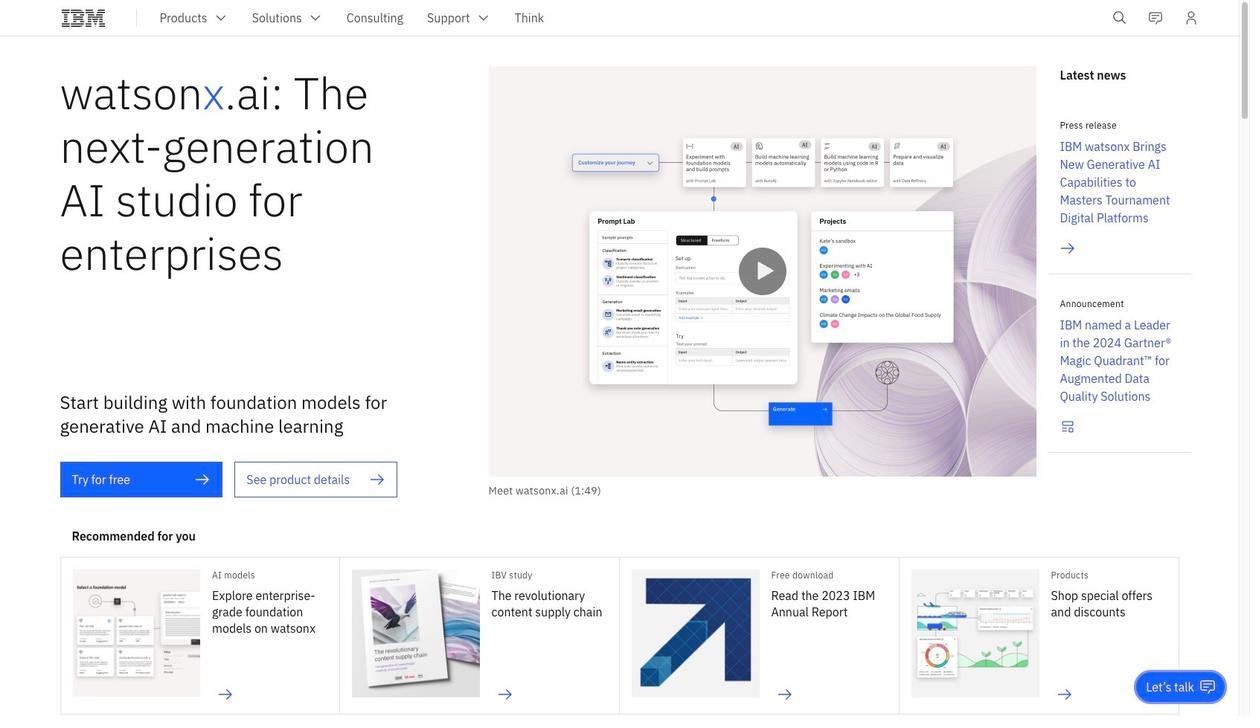 Task type: locate. For each thing, give the bounding box(es) containing it.
let's talk element
[[1146, 679, 1194, 696]]



